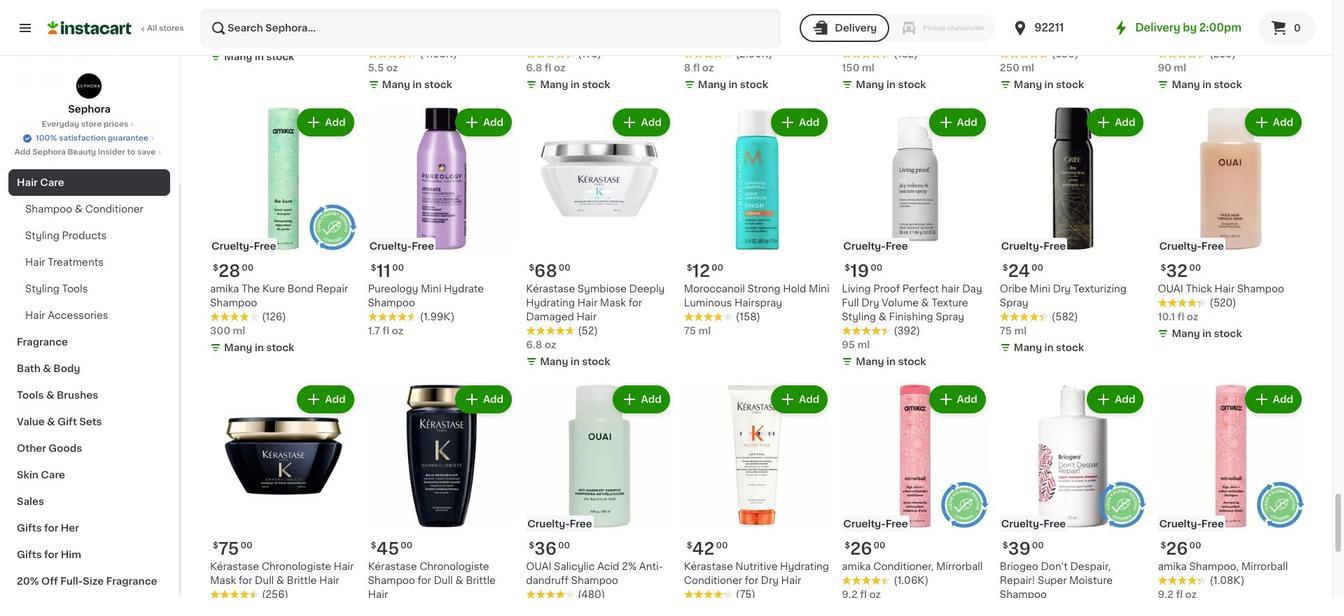 Task type: vqa. For each thing, say whether or not it's contained in the screenshot.
Now
no



Task type: locate. For each thing, give the bounding box(es) containing it.
value
[[17, 417, 45, 427]]

shampoo down the
[[210, 299, 257, 308]]

(582)
[[1052, 313, 1078, 322]]

shampoo
[[770, 35, 817, 45], [1032, 35, 1079, 45], [25, 205, 72, 214], [1238, 285, 1285, 294], [210, 299, 257, 308], [368, 299, 415, 308], [571, 576, 618, 586], [368, 576, 415, 586], [1000, 590, 1047, 599]]

gifts for her link
[[8, 516, 170, 542]]

treatment down heat
[[842, 35, 893, 45]]

gifts for gifts for her
[[17, 524, 42, 534]]

hair inside living proof perfect hair day dry shampoo, perfect hair day
[[480, 21, 500, 31]]

00 for amika the kure bond repair shampoo
[[242, 264, 254, 273]]

many down the 6.8 oz
[[540, 357, 568, 367]]

0 vertical spatial mask
[[600, 299, 626, 308]]

0 vertical spatial spray
[[1000, 299, 1029, 308]]

kérastase down $ 68 00
[[526, 285, 575, 294]]

styling down full
[[842, 313, 876, 322]]

0 horizontal spatial amika
[[210, 285, 239, 294]]

dry inside kérastase nutritive 8h magic night serum hydrating treatment for dry hair
[[1227, 35, 1245, 45]]

2 horizontal spatial hydrating
[[1222, 21, 1271, 31]]

1 horizontal spatial beauty
[[123, 125, 159, 134]]

$ 26 00 up amika shampoo, mirrorball
[[1161, 541, 1202, 557]]

00 inside $ 28 00
[[242, 264, 254, 273]]

ready
[[88, 125, 121, 134]]

2%
[[622, 562, 637, 572]]

conditioner inside the kérastase chroma absolu strengthening conditioner for color-treated hair
[[599, 21, 657, 31]]

cruelty-
[[212, 242, 254, 252], [844, 242, 886, 252], [370, 242, 412, 252], [1002, 242, 1044, 252], [1160, 242, 1202, 252], [528, 520, 570, 529], [844, 520, 886, 529], [1002, 520, 1044, 529], [1160, 520, 1202, 529]]

(158)
[[736, 313, 761, 322]]

mini inside "oribe mini dry texturizing spray"
[[1030, 285, 1051, 294]]

many down 150 ml
[[856, 80, 884, 89]]

for inside gifts for him link
[[44, 551, 58, 560]]

00 inside $ 32 00
[[1190, 264, 1201, 273]]

free up '$ 39 00'
[[1044, 520, 1066, 529]]

2 vertical spatial perfect
[[903, 285, 939, 294]]

0 vertical spatial shampoo,
[[388, 21, 438, 31]]

0 horizontal spatial $ 26 00
[[845, 541, 886, 557]]

scalp
[[725, 7, 753, 17]]

$ inside $ 32 00
[[1161, 264, 1167, 273]]

kérastase inside kérastase chronologiste heat protecting leave-in treatment for dull & brittle hair
[[842, 7, 891, 17]]

& inside kérastase chronologiste shampoo for dull & brittle hair
[[456, 576, 463, 586]]

2 horizontal spatial chronologiste
[[894, 7, 963, 17]]

0 vertical spatial hydrating
[[1222, 21, 1271, 31]]

hair treatments link
[[8, 249, 170, 276]]

kérastase for kérastase chronologiste hair mask for dull & brittle hair
[[210, 562, 259, 572]]

1 horizontal spatial mask
[[600, 299, 626, 308]]

living up 5.5 oz
[[368, 7, 397, 17]]

1 horizontal spatial 75
[[684, 327, 696, 336]]

free up conditioner,
[[886, 520, 908, 529]]

0 vertical spatial nutritive
[[1210, 7, 1252, 17]]

None search field
[[200, 8, 782, 48]]

2 6.8 from the top
[[526, 341, 542, 350]]

00 right the 45
[[401, 542, 413, 550]]

2 horizontal spatial ouai
[[1158, 285, 1184, 294]]

1 horizontal spatial nutritive
[[1210, 7, 1252, 17]]

$ inside '$ 39 00'
[[1003, 542, 1009, 550]]

proof for dry
[[874, 285, 900, 294]]

product group containing 45
[[368, 383, 515, 599]]

free for ouai thick hair shampoo
[[1202, 242, 1224, 252]]

chronologiste inside kérastase chronologiste heat protecting leave-in treatment for dull & brittle hair
[[894, 7, 963, 17]]

2 75 ml from the left
[[1000, 327, 1027, 336]]

brittle inside kérastase chronologiste heat protecting leave-in treatment for dull & brittle hair
[[943, 35, 973, 45]]

90 ml
[[1158, 63, 1187, 73]]

many down 5.5 oz
[[382, 80, 410, 89]]

00 right 36
[[558, 542, 570, 550]]

briogeo scalp revival charcoal + coconut oil micro-exfoliating shampoo
[[684, 7, 817, 45]]

2 horizontal spatial mini
[[1030, 285, 1051, 294]]

add for kérastase symbiose deeply hydrating hair mask for damaged hair
[[641, 117, 662, 127]]

cruelty-free for amika conditioner, mirrorball
[[844, 520, 908, 529]]

briogeo
[[684, 7, 723, 17], [1000, 562, 1039, 572]]

kérastase for kérastase chronologiste heat protecting leave-in treatment for dull & brittle hair
[[842, 7, 891, 17]]

2 vertical spatial styling
[[842, 313, 876, 322]]

brittle inside kérastase chronologiste hair mask for dull & brittle hair
[[287, 576, 317, 586]]

75 up kérastase chronologiste hair mask for dull & brittle hair
[[218, 541, 239, 557]]

magic
[[1271, 7, 1302, 17]]

luminous
[[684, 299, 732, 308]]

fragrance up bath & body
[[17, 338, 68, 347]]

add button for kérastase nutritive hydrating conditioner for dry hair
[[773, 387, 827, 413]]

shampoo inside briogeo don't despair, repair! super moisture shampoo
[[1000, 590, 1047, 599]]

6.8 fl oz
[[526, 63, 566, 73]]

1 75 ml from the left
[[684, 327, 711, 336]]

3 mini from the left
[[1030, 285, 1051, 294]]

1 vertical spatial sephora
[[32, 149, 66, 156]]

$ inside $ 11 00
[[371, 264, 376, 273]]

coconut
[[739, 21, 782, 31]]

26 for conditioner,
[[851, 541, 872, 557]]

100%
[[36, 134, 57, 142]]

1 vertical spatial proof
[[874, 285, 900, 294]]

0 horizontal spatial day
[[368, 35, 388, 45]]

1 horizontal spatial 8
[[684, 63, 691, 73]]

shampoo down 92211
[[1032, 35, 1079, 45]]

perfect inside living proof perfect hair day full dry volume & texture styling & finishing spray
[[903, 285, 939, 294]]

fragrance
[[17, 338, 68, 347], [106, 577, 157, 587]]

2 $ 26 00 from the left
[[1161, 541, 1202, 557]]

20%
[[17, 577, 39, 587]]

care down makeup
[[40, 178, 64, 188]]

ouai up dandruff
[[526, 562, 552, 572]]

perfect
[[429, 7, 465, 17], [441, 21, 477, 31], [903, 285, 939, 294]]

cruelty-free for amika the kure bond repair shampoo
[[212, 242, 276, 252]]

mini down $ 24 00
[[1030, 285, 1051, 294]]

8 fl oz down curl
[[210, 35, 240, 45]]

hair inside living proof perfect hair day full dry volume & texture styling & finishing spray
[[942, 285, 960, 294]]

cruelty- for briogeo don't despair, repair! super moisture shampoo
[[1002, 520, 1044, 529]]

kérastase for kérastase nutritive 8h magic night serum hydrating treatment for dry hair
[[1158, 7, 1207, 17]]

$ for ouai salicylic acid 2% anti- dandruff shampoo
[[529, 542, 534, 550]]

0 horizontal spatial treatment
[[842, 35, 893, 45]]

kérastase down $ 75 00
[[210, 562, 259, 572]]

0 horizontal spatial 8
[[210, 35, 217, 45]]

$ 24 00
[[1003, 264, 1044, 280]]

hair inside kérastase chronologiste heat protecting leave-in treatment for dull & brittle hair
[[842, 49, 862, 59]]

kérastase
[[526, 7, 575, 17], [842, 7, 891, 17], [1158, 7, 1207, 17], [526, 285, 575, 294], [210, 562, 259, 572], [368, 562, 417, 572], [684, 562, 733, 572]]

0 vertical spatial briogeo
[[684, 7, 723, 17]]

product group containing 42
[[684, 383, 831, 599]]

shampoo inside k18 biomimetic hairscience peptide prep clarifying detox shampoo
[[1032, 35, 1079, 45]]

dry inside living proof perfect hair day full dry volume & texture styling & finishing spray
[[862, 299, 880, 308]]

moisture
[[1070, 576, 1113, 586]]

styling up hair treatments
[[25, 231, 59, 241]]

conditioner down hair care "link"
[[85, 205, 144, 214]]

in down (52) at the left bottom of page
[[571, 357, 580, 367]]

care
[[40, 178, 64, 188], [41, 471, 65, 481]]

add button for amika conditioner, mirrorball
[[931, 387, 985, 413]]

$ inside $ 36 00
[[529, 542, 534, 550]]

$
[[213, 264, 218, 273], [529, 264, 534, 273], [845, 264, 851, 273], [371, 264, 376, 273], [687, 264, 692, 273], [1003, 264, 1009, 273], [1161, 264, 1167, 273], [213, 542, 218, 550], [529, 542, 534, 550], [845, 542, 851, 550], [371, 542, 376, 550], [687, 542, 692, 550], [1003, 542, 1009, 550], [1161, 542, 1167, 550]]

gifts for gifts for him
[[17, 551, 42, 560]]

0 horizontal spatial beauty
[[68, 149, 96, 156]]

00 up amika shampoo, mirrorball
[[1190, 542, 1202, 550]]

beauty
[[123, 125, 159, 134], [68, 149, 96, 156]]

26 for shampoo,
[[1167, 541, 1188, 557]]

add button for amika the kure bond repair shampoo
[[299, 110, 353, 135]]

add for oribe mini dry texturizing spray
[[1115, 117, 1136, 127]]

cruelty-free up $ 11 00 at the left
[[370, 242, 434, 252]]

product group
[[210, 105, 357, 358], [368, 105, 515, 338], [526, 105, 673, 372], [684, 105, 831, 338], [842, 105, 989, 372], [1000, 105, 1147, 358], [1158, 105, 1305, 344], [210, 383, 357, 599], [368, 383, 515, 599], [526, 383, 673, 599], [684, 383, 831, 599], [842, 383, 989, 599], [1000, 383, 1147, 599], [1158, 383, 1305, 599]]

1 vertical spatial hair
[[942, 285, 960, 294]]

00 for ouai thick hair shampoo
[[1190, 264, 1201, 273]]

cruelty-free up $ 32 00
[[1160, 242, 1224, 252]]

cruelty-free for briogeo don't despair, repair! super moisture shampoo
[[1002, 520, 1066, 529]]

6.8 down 'color-'
[[526, 63, 542, 73]]

00 for kérastase symbiose deeply hydrating hair mask for damaged hair
[[559, 264, 571, 273]]

00 right the 39
[[1032, 542, 1044, 550]]

0 vertical spatial ouai
[[210, 7, 236, 17]]

day inside living proof perfect hair day full dry volume & texture styling & finishing spray
[[963, 285, 983, 294]]

00 inside '$ 39 00'
[[1032, 542, 1044, 550]]

2 horizontal spatial amika
[[1158, 562, 1187, 572]]

mirrorball for amika shampoo, mirrorball
[[1242, 562, 1288, 572]]

free up the ouai thick hair shampoo
[[1202, 242, 1224, 252]]

instacart logo image
[[48, 20, 132, 36]]

conditioner inside kérastase nutritive hydrating conditioner for dry hair
[[684, 576, 742, 586]]

1 horizontal spatial treatment
[[1158, 35, 1209, 45]]

00 inside "$ 42 00"
[[716, 542, 728, 550]]

0 horizontal spatial ouai
[[210, 7, 236, 17]]

kérastase up heat
[[842, 7, 891, 17]]

8 for briogeo scalp revival charcoal + coconut oil micro-exfoliating shampoo
[[684, 63, 691, 73]]

1 vertical spatial living
[[842, 285, 871, 294]]

proof inside living proof perfect hair day full dry volume & texture styling & finishing spray
[[874, 285, 900, 294]]

gifts for him link
[[8, 542, 170, 569]]

0 horizontal spatial dull
[[255, 576, 274, 586]]

conditioner inside shampoo & conditioner link
[[85, 205, 144, 214]]

$ inside $ 19 00
[[845, 264, 851, 273]]

0 vertical spatial tools
[[62, 284, 88, 294]]

1 horizontal spatial shampoo,
[[1190, 562, 1239, 572]]

ouai thick hair shampoo
[[1158, 285, 1285, 294]]

kérastase inside kérastase chronologiste hair mask for dull & brittle hair
[[210, 562, 259, 572]]

0 vertical spatial gifts
[[17, 524, 42, 534]]

1 vertical spatial care
[[41, 471, 65, 481]]

2 vertical spatial hydrating
[[780, 562, 829, 572]]

ouai for 32
[[1158, 285, 1184, 294]]

00 inside $ 68 00
[[559, 264, 571, 273]]

oz right 5.5
[[386, 63, 398, 73]]

$ 26 00
[[845, 541, 886, 557], [1161, 541, 1202, 557]]

1 vertical spatial hydrating
[[526, 299, 575, 308]]

cruelty-free for pureology mini hydrate shampoo
[[370, 242, 434, 252]]

cruelty- for amika the kure bond repair shampoo
[[212, 242, 254, 252]]

hydrating
[[1222, 21, 1271, 31], [526, 299, 575, 308], [780, 562, 829, 572]]

briogeo don't despair, repair! super moisture shampoo
[[1000, 562, 1113, 599]]

care for skin care
[[41, 471, 65, 481]]

1 treatment from the left
[[842, 35, 893, 45]]

add button for moroccanoil strong hold mini luminous hairspray
[[773, 110, 827, 135]]

free up amika shampoo, mirrorball
[[1202, 520, 1224, 529]]

accessories
[[48, 311, 108, 321]]

fragrance inside 20% off full-size fragrance link
[[106, 577, 157, 587]]

1 horizontal spatial living
[[842, 285, 871, 294]]

cruelty-free up $ 24 00
[[1002, 242, 1066, 252]]

2 horizontal spatial day
[[963, 285, 983, 294]]

makeup
[[17, 151, 57, 161]]

2 horizontal spatial 75
[[1000, 327, 1012, 336]]

exfoliating
[[716, 35, 768, 45]]

0 vertical spatial sephora
[[68, 104, 110, 114]]

6.8
[[526, 63, 542, 73], [526, 341, 542, 350]]

volume
[[882, 299, 919, 308]]

spray down texture
[[936, 313, 965, 322]]

kérastase for kérastase symbiose deeply hydrating hair mask for damaged hair
[[526, 285, 575, 294]]

shampoo down pureology
[[368, 299, 415, 308]]

shampoo inside the briogeo scalp revival charcoal + coconut oil micro-exfoliating shampoo
[[770, 35, 817, 45]]

add button for ouai salicylic acid 2% anti- dandruff shampoo
[[615, 387, 669, 413]]

(392)
[[894, 327, 921, 336]]

delivery button
[[800, 14, 890, 42]]

styling for styling tools
[[25, 284, 59, 294]]

1 horizontal spatial 75 ml
[[1000, 327, 1027, 336]]

00 inside $ 24 00
[[1032, 264, 1044, 273]]

mirrorball for amika conditioner, mirrorball
[[936, 562, 983, 572]]

product group containing 32
[[1158, 105, 1305, 344]]

1 vertical spatial 8
[[684, 63, 691, 73]]

6.8 down damaged
[[526, 341, 542, 350]]

1 vertical spatial tools
[[17, 391, 44, 401]]

1.7
[[368, 327, 380, 336]]

care inside "link"
[[40, 178, 64, 188]]

cruelty- up '$ 39 00'
[[1002, 520, 1044, 529]]

kérastase symbiose deeply hydrating hair mask for damaged hair
[[526, 285, 665, 322]]

brittle
[[943, 35, 973, 45], [287, 576, 317, 586], [466, 576, 496, 586]]

add button for living proof perfect hair day full dry volume & texture styling & finishing spray
[[931, 110, 985, 135]]

dry inside living proof perfect hair day dry shampoo, perfect hair day
[[368, 21, 386, 31]]

2 horizontal spatial brittle
[[943, 35, 973, 45]]

amika
[[210, 285, 239, 294], [842, 562, 871, 572], [1158, 562, 1187, 572]]

styling tools link
[[8, 276, 170, 303]]

free for living proof perfect hair day full dry volume & texture styling & finishing spray
[[886, 242, 908, 252]]

fl for ouai curl creme
[[219, 35, 226, 45]]

proof inside living proof perfect hair day dry shampoo, perfect hair day
[[400, 7, 426, 17]]

amika for amika the kure bond repair shampoo
[[210, 285, 239, 294]]

1 horizontal spatial $ 26 00
[[1161, 541, 1202, 557]]

amika for amika shampoo, mirrorball
[[1158, 562, 1187, 572]]

repair!
[[1000, 576, 1036, 586]]

beauty up save at the top of page
[[123, 125, 159, 134]]

hair for hair
[[468, 7, 486, 17]]

mini inside pureology mini hydrate shampoo
[[421, 285, 442, 294]]

19
[[851, 264, 869, 280]]

0 horizontal spatial 8 fl oz
[[210, 35, 240, 45]]

2 mirrorball from the left
[[1242, 562, 1288, 572]]

product group containing 24
[[1000, 105, 1147, 358]]

0 vertical spatial styling
[[25, 231, 59, 241]]

styling inside styling tools link
[[25, 284, 59, 294]]

cruelty- up conditioner,
[[844, 520, 886, 529]]

free for amika the kure bond repair shampoo
[[254, 242, 276, 252]]

0 vertical spatial day
[[489, 7, 509, 17]]

8 for ouai curl creme
[[210, 35, 217, 45]]

00 right the 68
[[559, 264, 571, 273]]

00 right 11
[[392, 264, 404, 273]]

75 ml for 24
[[1000, 327, 1027, 336]]

briogeo inside briogeo don't despair, repair! super moisture shampoo
[[1000, 562, 1039, 572]]

0 horizontal spatial brittle
[[287, 576, 317, 586]]

fl down ouai curl creme
[[219, 35, 226, 45]]

dull inside kérastase chronologiste heat protecting leave-in treatment for dull & brittle hair
[[911, 35, 930, 45]]

shampoo & conditioner link
[[8, 196, 170, 223]]

for
[[526, 35, 540, 45], [895, 35, 909, 45], [1211, 35, 1225, 45], [629, 299, 642, 308], [44, 524, 58, 534], [44, 551, 58, 560], [239, 576, 252, 586], [418, 576, 431, 586], [745, 576, 759, 586]]

dry inside "oribe mini dry texturizing spray"
[[1053, 285, 1071, 294]]

0 horizontal spatial nutritive
[[736, 562, 778, 572]]

00 inside $ 11 00
[[392, 264, 404, 273]]

2 vertical spatial conditioner
[[684, 576, 742, 586]]

0 horizontal spatial shampoo,
[[388, 21, 438, 31]]

00 right 28 on the left of page
[[242, 264, 254, 273]]

$ inside $ 28 00
[[213, 264, 218, 273]]

00 inside $ 36 00
[[558, 542, 570, 550]]

0 horizontal spatial sephora
[[32, 149, 66, 156]]

0 horizontal spatial living
[[368, 7, 397, 17]]

amika inside amika the kure bond repair shampoo
[[210, 285, 239, 294]]

2 26 from the left
[[1167, 541, 1188, 557]]

free up pureology mini hydrate shampoo
[[412, 242, 434, 252]]

1 horizontal spatial sephora
[[68, 104, 110, 114]]

proof up volume
[[874, 285, 900, 294]]

1 horizontal spatial mini
[[809, 285, 830, 294]]

delivery inside button
[[835, 23, 877, 33]]

1 horizontal spatial hydrating
[[780, 562, 829, 572]]

(176)
[[578, 49, 602, 59]]

hair inside kérastase chronologiste shampoo for dull & brittle hair
[[368, 590, 388, 599]]

free for briogeo don't despair, repair! super moisture shampoo
[[1044, 520, 1066, 529]]

2 vertical spatial ouai
[[526, 562, 552, 572]]

kérastase inside kérastase nutritive 8h magic night serum hydrating treatment for dry hair
[[1158, 7, 1207, 17]]

1 horizontal spatial mirrorball
[[1242, 562, 1288, 572]]

service type group
[[800, 14, 995, 42]]

kérastase inside kérastase chronologiste shampoo for dull & brittle hair
[[368, 562, 417, 572]]

2 mini from the left
[[809, 285, 830, 294]]

$ inside $ 12 00
[[687, 264, 692, 273]]

stock down (52) at the left bottom of page
[[582, 357, 610, 367]]

1 horizontal spatial fragrance
[[106, 577, 157, 587]]

cruelty-free up $ 36 00 on the left of the page
[[528, 520, 592, 529]]

★★★★★
[[210, 21, 259, 31], [210, 21, 259, 31], [526, 49, 575, 59], [526, 49, 575, 59], [842, 49, 891, 59], [842, 49, 891, 59], [368, 49, 417, 59], [368, 49, 417, 59], [684, 49, 733, 59], [684, 49, 733, 59], [1000, 49, 1049, 59], [1000, 49, 1049, 59], [1158, 49, 1207, 59], [1158, 49, 1207, 59], [1158, 299, 1207, 308], [1158, 299, 1207, 308], [210, 313, 259, 322], [210, 313, 259, 322], [368, 313, 417, 322], [368, 313, 417, 322], [684, 313, 733, 322], [684, 313, 733, 322], [1000, 313, 1049, 322], [1000, 313, 1049, 322], [526, 327, 575, 336], [526, 327, 575, 336], [842, 327, 891, 336], [842, 327, 891, 336], [842, 576, 891, 586], [842, 576, 891, 586], [1158, 576, 1207, 586], [1158, 576, 1207, 586]]

0 horizontal spatial delivery
[[835, 23, 877, 33]]

sephora up store
[[68, 104, 110, 114]]

0 horizontal spatial tools
[[17, 391, 44, 401]]

styling down hair treatments
[[25, 284, 59, 294]]

living inside living proof perfect hair day dry shampoo, perfect hair day
[[368, 7, 397, 17]]

many in stock down (4.08k)
[[382, 80, 452, 89]]

tools down treatments
[[62, 284, 88, 294]]

0 horizontal spatial chronologiste
[[262, 562, 331, 572]]

$ for amika shampoo, mirrorball
[[1161, 542, 1167, 550]]

0 vertical spatial 6.8
[[526, 63, 542, 73]]

& inside kérastase chronologiste hair mask for dull & brittle hair
[[277, 576, 284, 586]]

$ inside $ 68 00
[[529, 264, 534, 273]]

conditioner down "$ 42 00"
[[684, 576, 742, 586]]

00 for briogeo don't despair, repair! super moisture shampoo
[[1032, 542, 1044, 550]]

cruelty- up $ 32 00
[[1160, 242, 1202, 252]]

1 vertical spatial shampoo,
[[1190, 562, 1239, 572]]

add button for amika shampoo, mirrorball
[[1247, 387, 1301, 413]]

oil
[[785, 21, 798, 31]]

1 vertical spatial beauty
[[68, 149, 96, 156]]

20% off full-size fragrance link
[[8, 569, 170, 595]]

$ for kérastase symbiose deeply hydrating hair mask for damaged hair
[[529, 264, 534, 273]]

1 horizontal spatial conditioner
[[599, 21, 657, 31]]

amika shampoo, mirrorball
[[1158, 562, 1288, 572]]

many in stock down (2.56k)
[[698, 80, 768, 89]]

oz
[[228, 35, 240, 45], [554, 63, 566, 73], [386, 63, 398, 73], [702, 63, 714, 73], [1187, 313, 1199, 322], [392, 327, 404, 336], [545, 341, 557, 350]]

5.5
[[368, 63, 384, 73]]

shampoo down oil
[[770, 35, 817, 45]]

stock down (582)
[[1056, 343, 1084, 353]]

1 vertical spatial briogeo
[[1000, 562, 1039, 572]]

$ inside $ 24 00
[[1003, 264, 1009, 273]]

00 inside $ 19 00
[[871, 264, 883, 273]]

1 horizontal spatial spray
[[1000, 299, 1029, 308]]

styling
[[25, 231, 59, 241], [25, 284, 59, 294], [842, 313, 876, 322]]

add button for kérastase chronologiste hair mask for dull & brittle hair
[[299, 387, 353, 413]]

cruelty-free up '$ 39 00'
[[1002, 520, 1066, 529]]

satisfaction
[[59, 134, 106, 142]]

product group containing 36
[[526, 383, 673, 599]]

living up full
[[842, 285, 871, 294]]

0 horizontal spatial 75
[[218, 541, 239, 557]]

$ for kérastase chronologiste shampoo for dull & brittle hair
[[371, 542, 376, 550]]

5.5 oz
[[368, 63, 398, 73]]

briogeo up repair!
[[1000, 562, 1039, 572]]

spray inside "oribe mini dry texturizing spray"
[[1000, 299, 1029, 308]]

$ 68 00
[[529, 264, 571, 280]]

sephora link
[[68, 73, 110, 116]]

ouai left curl
[[210, 7, 236, 17]]

briogeo inside the briogeo scalp revival charcoal + coconut oil micro-exfoliating shampoo
[[684, 7, 723, 17]]

chronologiste inside kérastase chronologiste shampoo for dull & brittle hair
[[420, 562, 489, 572]]

1 vertical spatial nutritive
[[736, 562, 778, 572]]

8 fl oz down micro-
[[684, 63, 714, 73]]

strong
[[748, 285, 781, 294]]

many down '90 ml' at the top
[[1172, 80, 1200, 89]]

1 horizontal spatial tools
[[62, 284, 88, 294]]

goods
[[49, 444, 82, 454]]

free for amika shampoo, mirrorball
[[1202, 520, 1224, 529]]

1 gifts from the top
[[17, 524, 42, 534]]

0 vertical spatial hair
[[468, 7, 486, 17]]

mask inside kérastase symbiose deeply hydrating hair mask for damaged hair
[[600, 299, 626, 308]]

add button for kérastase chronologiste shampoo for dull & brittle hair
[[457, 387, 511, 413]]

many down 6.8 fl oz
[[540, 80, 568, 89]]

pureology
[[368, 285, 418, 294]]

fl
[[219, 35, 226, 45], [545, 63, 552, 73], [693, 63, 700, 73], [1178, 313, 1185, 322], [383, 327, 390, 336]]

repair
[[316, 285, 348, 294]]

0 horizontal spatial mini
[[421, 285, 442, 294]]

chronologiste inside kérastase chronologiste hair mask for dull & brittle hair
[[262, 562, 331, 572]]

0 horizontal spatial 75 ml
[[684, 327, 711, 336]]

add for kérastase nutritive hydrating conditioner for dry hair
[[799, 395, 820, 405]]

mask down $ 75 00
[[210, 576, 236, 586]]

0 vertical spatial living
[[368, 7, 397, 17]]

hair for &
[[942, 285, 960, 294]]

delivery for delivery
[[835, 23, 877, 33]]

gifts up 20%
[[17, 551, 42, 560]]

1 horizontal spatial delivery
[[1136, 22, 1181, 33]]

1 horizontal spatial day
[[489, 7, 509, 17]]

0 horizontal spatial hydrating
[[526, 299, 575, 308]]

hair inside kérastase nutritive 8h magic night serum hydrating treatment for dry hair
[[1248, 35, 1268, 45]]

00 right 19 on the top of page
[[871, 264, 883, 273]]

2 horizontal spatial dull
[[911, 35, 930, 45]]

ouai inside ouai salicylic acid 2% anti- dandruff shampoo
[[526, 562, 552, 572]]

0 vertical spatial care
[[40, 178, 64, 188]]

0 horizontal spatial spray
[[936, 313, 965, 322]]

1 mini from the left
[[421, 285, 442, 294]]

everyday store prices
[[42, 120, 128, 128]]

fl for kérastase chroma absolu strengthening conditioner for color-treated hair
[[545, 63, 552, 73]]

00 up conditioner,
[[874, 542, 886, 550]]

1 horizontal spatial chronologiste
[[420, 562, 489, 572]]

spray down oribe
[[1000, 299, 1029, 308]]

1 $ 26 00 from the left
[[845, 541, 886, 557]]

night
[[1158, 21, 1185, 31]]

pureology mini hydrate shampoo
[[368, 285, 484, 308]]

kérastase inside kérastase nutritive hydrating conditioner for dry hair
[[684, 562, 733, 572]]

0 horizontal spatial proof
[[400, 7, 426, 17]]

00 inside "$ 45 00"
[[401, 542, 413, 550]]

2 gifts from the top
[[17, 551, 42, 560]]

fl right 1.7
[[383, 327, 390, 336]]

1 vertical spatial spray
[[936, 313, 965, 322]]

stock down (176)
[[582, 80, 610, 89]]

nutritive inside kérastase nutritive 8h magic night serum hydrating treatment for dry hair
[[1210, 7, 1252, 17]]

100% satisfaction guarantee button
[[22, 130, 157, 144]]

in
[[956, 21, 965, 31]]

1 horizontal spatial hair
[[942, 285, 960, 294]]

hydrating inside kérastase nutritive 8h magic night serum hydrating treatment for dry hair
[[1222, 21, 1271, 31]]

spray inside living proof perfect hair day full dry volume & texture styling & finishing spray
[[936, 313, 965, 322]]

cruelty- up amika shampoo, mirrorball
[[1160, 520, 1202, 529]]

kérastase down "$ 45 00"
[[368, 562, 417, 572]]

1 horizontal spatial 8 fl oz
[[684, 63, 714, 73]]

$ inside "$ 42 00"
[[687, 542, 692, 550]]

add for pureology mini hydrate shampoo
[[483, 117, 504, 127]]

1 horizontal spatial brittle
[[466, 576, 496, 586]]

(520)
[[1210, 299, 1237, 308]]

dull inside kérastase chronologiste shampoo for dull & brittle hair
[[434, 576, 453, 586]]

delivery left by
[[1136, 22, 1181, 33]]

kérastase inside kérastase symbiose deeply hydrating hair mask for damaged hair
[[526, 285, 575, 294]]

1 6.8 from the top
[[526, 63, 542, 73]]

$ inside $ 75 00
[[213, 542, 218, 550]]

mini inside moroccanoil strong hold mini luminous hairspray
[[809, 285, 830, 294]]

free up "oribe mini dry texturizing spray"
[[1044, 242, 1066, 252]]

free up $ 36 00 on the left of the page
[[570, 520, 592, 529]]

styling inside styling products link
[[25, 231, 59, 241]]

him
[[61, 551, 81, 560]]

add for ouai salicylic acid 2% anti- dandruff shampoo
[[641, 395, 662, 405]]

add
[[325, 117, 346, 127], [483, 117, 504, 127], [641, 117, 662, 127], [799, 117, 820, 127], [957, 117, 978, 127], [1115, 117, 1136, 127], [1273, 117, 1294, 127], [15, 149, 31, 156], [325, 395, 346, 405], [483, 395, 504, 405], [641, 395, 662, 405], [799, 395, 820, 405], [957, 395, 978, 405], [1115, 395, 1136, 405], [1273, 395, 1294, 405]]

$ inside "$ 45 00"
[[371, 542, 376, 550]]

0 vertical spatial proof
[[400, 7, 426, 17]]

detox
[[1000, 35, 1030, 45]]

dull inside kérastase chronologiste hair mask for dull & brittle hair
[[255, 576, 274, 586]]

day
[[489, 7, 509, 17], [368, 35, 388, 45], [963, 285, 983, 294]]

gifts for him
[[17, 551, 81, 560]]

gifts for her
[[17, 524, 79, 534]]

in down "(259)"
[[1203, 80, 1212, 89]]

1 mirrorball from the left
[[936, 562, 983, 572]]

living inside living proof perfect hair day full dry volume & texture styling & finishing spray
[[842, 285, 871, 294]]

2 treatment from the left
[[1158, 35, 1209, 45]]

1 vertical spatial mask
[[210, 576, 236, 586]]

kérastase nutritive hydrating conditioner for dry hair
[[684, 562, 829, 586]]

kérastase inside the kérastase chroma absolu strengthening conditioner for color-treated hair
[[526, 7, 575, 17]]

off
[[41, 577, 58, 587]]

1 horizontal spatial amika
[[842, 562, 871, 572]]

0 horizontal spatial mirrorball
[[936, 562, 983, 572]]

guarantee
[[108, 134, 148, 142]]

00 right 42
[[716, 542, 728, 550]]

cruelty- up $ 24 00
[[1002, 242, 1044, 252]]

1 26 from the left
[[851, 541, 872, 557]]

1 vertical spatial fragrance
[[106, 577, 157, 587]]

product group containing 11
[[368, 105, 515, 338]]

kérastase up delivery by 2:00pm
[[1158, 7, 1207, 17]]

briogeo for briogeo don't despair, repair! super moisture shampoo
[[1000, 562, 1039, 572]]

in down (126)
[[255, 343, 264, 353]]

delivery by 2:00pm
[[1136, 22, 1242, 33]]

0 horizontal spatial conditioner
[[85, 205, 144, 214]]

add for amika conditioner, mirrorball
[[957, 395, 978, 405]]

nutritive
[[1210, 7, 1252, 17], [736, 562, 778, 572]]

0 vertical spatial perfect
[[429, 7, 465, 17]]

other goods
[[17, 444, 82, 454]]

1 vertical spatial gifts
[[17, 551, 42, 560]]

00 inside $ 75 00
[[241, 542, 253, 550]]

add for moroccanoil strong hold mini luminous hairspray
[[799, 117, 820, 127]]

add for living proof perfect hair day full dry volume & texture styling & finishing spray
[[957, 117, 978, 127]]

in down (2.56k)
[[729, 80, 738, 89]]

00 for pureology mini hydrate shampoo
[[392, 264, 404, 273]]

hair inside living proof perfect hair day dry shampoo, perfect hair day
[[468, 7, 486, 17]]

$ for amika conditioner, mirrorball
[[845, 542, 851, 550]]

ml down oribe
[[1015, 327, 1027, 336]]

+
[[731, 21, 737, 31]]

0 vertical spatial fragrance
[[17, 338, 68, 347]]



Task type: describe. For each thing, give the bounding box(es) containing it.
$ 36 00
[[529, 541, 570, 557]]

in down (520)
[[1203, 329, 1212, 339]]

mask inside kérastase chronologiste hair mask for dull & brittle hair
[[210, 576, 236, 586]]

moroccanoil strong hold mini luminous hairspray
[[684, 285, 830, 308]]

ml right 250
[[1022, 63, 1035, 73]]

for inside kérastase nutritive hydrating conditioner for dry hair
[[745, 576, 759, 586]]

many in stock down (582)
[[1014, 343, 1084, 353]]

in down (4.08k)
[[413, 80, 422, 89]]

styling products
[[25, 231, 107, 241]]

k18
[[1000, 7, 1018, 17]]

cruelty- for amika conditioner, mirrorball
[[844, 520, 886, 529]]

treatment inside kérastase chronologiste heat protecting leave-in treatment for dull & brittle hair
[[842, 35, 893, 45]]

oz down damaged
[[545, 341, 557, 350]]

living for dry
[[368, 7, 397, 17]]

8 fl oz for briogeo scalp revival charcoal + coconut oil micro-exfoliating shampoo
[[684, 63, 714, 73]]

many in stock down (52) at the left bottom of page
[[540, 357, 610, 367]]

salicylic
[[554, 562, 595, 572]]

styling for styling products
[[25, 231, 59, 241]]

for inside kérastase nutritive 8h magic night serum hydrating treatment for dry hair
[[1211, 35, 1225, 45]]

in down (630) at the top
[[1045, 80, 1054, 89]]

all stores
[[147, 25, 184, 32]]

$ for living proof perfect hair day full dry volume & texture styling & finishing spray
[[845, 264, 851, 273]]

cruelty-free for ouai salicylic acid 2% anti- dandruff shampoo
[[528, 520, 592, 529]]

$ 26 00 for shampoo,
[[1161, 541, 1202, 557]]

$ for briogeo don't despair, repair! super moisture shampoo
[[1003, 542, 1009, 550]]

in down the (182)
[[887, 80, 896, 89]]

68
[[534, 264, 557, 280]]

add button for pureology mini hydrate shampoo
[[457, 110, 511, 135]]

$ for kérastase nutritive hydrating conditioner for dry hair
[[687, 542, 692, 550]]

add button for ouai thick hair shampoo
[[1247, 110, 1301, 135]]

mini for 24
[[1030, 285, 1051, 294]]

lists link
[[8, 66, 170, 94]]

stock down the (182)
[[898, 80, 926, 89]]

1.7 fl oz
[[368, 327, 404, 336]]

protecting
[[868, 21, 920, 31]]

90
[[1158, 63, 1172, 73]]

chronologiste for 75
[[262, 562, 331, 572]]

250 ml
[[1000, 63, 1035, 73]]

bath
[[17, 364, 41, 374]]

oz down curl
[[228, 35, 240, 45]]

other
[[17, 444, 46, 454]]

bond
[[288, 285, 314, 294]]

everyday store prices link
[[42, 119, 137, 130]]

amika conditioner, mirrorball
[[842, 562, 983, 572]]

6.8 for 6.8 fl oz
[[526, 63, 542, 73]]

stock down '(392)'
[[898, 357, 926, 367]]

hair care link
[[8, 170, 170, 196]]

skin care link
[[8, 462, 170, 489]]

11
[[376, 264, 391, 280]]

many down curl
[[224, 52, 252, 61]]

fl for briogeo scalp revival charcoal + coconut oil micro-exfoliating shampoo
[[693, 63, 700, 73]]

many down micro-
[[698, 80, 726, 89]]

add button for oribe mini dry texturizing spray
[[1089, 110, 1143, 135]]

product group containing 39
[[1000, 383, 1147, 599]]

kérastase chronologiste shampoo for dull & brittle hair
[[368, 562, 496, 599]]

skin
[[17, 471, 38, 481]]

many in stock down 10.1 fl oz
[[1172, 329, 1243, 339]]

kérastase for kérastase chroma absolu strengthening conditioner for color-treated hair
[[526, 7, 575, 17]]

clarifying
[[1075, 21, 1122, 31]]

texturizing
[[1074, 285, 1127, 294]]

ouai for 36
[[526, 562, 552, 572]]

fl right 10.1
[[1178, 313, 1185, 322]]

2:00pm
[[1200, 22, 1242, 33]]

all stores link
[[48, 8, 185, 48]]

39
[[1009, 541, 1031, 557]]

perfect for living proof perfect hair day full dry volume & texture styling & finishing spray
[[903, 285, 939, 294]]

0 vertical spatial beauty
[[123, 125, 159, 134]]

day for living proof perfect hair day dry shampoo, perfect hair day
[[489, 7, 509, 17]]

cruelty-free for amika shampoo, mirrorball
[[1160, 520, 1224, 529]]

delivery by 2:00pm link
[[1113, 20, 1242, 36]]

45
[[376, 541, 399, 557]]

bath & body
[[17, 364, 80, 374]]

size
[[83, 577, 104, 587]]

fragrance inside fragrance link
[[17, 338, 68, 347]]

add button for kérastase symbiose deeply hydrating hair mask for damaged hair
[[615, 110, 669, 135]]

add for amika shampoo, mirrorball
[[1273, 395, 1294, 405]]

styling products link
[[8, 223, 170, 249]]

product group containing 19
[[842, 105, 989, 372]]

day for living proof perfect hair day full dry volume & texture styling & finishing spray
[[963, 285, 983, 294]]

many in stock down the (182)
[[856, 80, 926, 89]]

shampoo inside kérastase chronologiste shampoo for dull & brittle hair
[[368, 576, 415, 586]]

free for oribe mini dry texturizing spray
[[1044, 242, 1066, 252]]

Search field
[[202, 10, 781, 46]]

sephora logo image
[[76, 73, 103, 99]]

6.8 for 6.8 oz
[[526, 341, 542, 350]]

hair inside "link"
[[17, 178, 38, 188]]

for inside gifts for her link
[[44, 524, 58, 534]]

value & gift sets link
[[8, 409, 170, 436]]

& inside kérastase chronologiste heat protecting leave-in treatment for dull & brittle hair
[[933, 35, 941, 45]]

ml right 150
[[862, 63, 875, 73]]

many down 10.1 fl oz
[[1172, 329, 1200, 339]]

shampoo inside ouai salicylic acid 2% anti- dandruff shampoo
[[571, 576, 618, 586]]

$ 26 00 for conditioner,
[[845, 541, 886, 557]]

treatment inside kérastase nutritive 8h magic night serum hydrating treatment for dry hair
[[1158, 35, 1209, 45]]

product group containing 75
[[210, 383, 357, 599]]

42
[[692, 541, 715, 557]]

add sephora beauty insider to save
[[15, 149, 156, 156]]

store
[[81, 120, 102, 128]]

32
[[1167, 264, 1188, 280]]

care for hair care
[[40, 178, 64, 188]]

00 for moroccanoil strong hold mini luminous hairspray
[[712, 264, 724, 273]]

for inside kérastase chronologiste heat protecting leave-in treatment for dull & brittle hair
[[895, 35, 909, 45]]

ouai curl creme
[[210, 7, 294, 17]]

kérastase chroma absolu strengthening conditioner for color-treated hair
[[526, 7, 657, 45]]

brittle inside kérastase chronologiste shampoo for dull & brittle hair
[[466, 576, 496, 586]]

00 for amika shampoo, mirrorball
[[1190, 542, 1202, 550]]

many in stock down (630) at the top
[[1014, 80, 1084, 89]]

cruelty-free for oribe mini dry texturizing spray
[[1002, 242, 1066, 252]]

free for pureology mini hydrate shampoo
[[412, 242, 434, 252]]

cruelty-free for living proof perfect hair day full dry volume & texture styling & finishing spray
[[844, 242, 908, 252]]

8 fl oz for ouai curl creme
[[210, 35, 240, 45]]

stock down (126)
[[266, 343, 294, 353]]

$ for oribe mini dry texturizing spray
[[1003, 264, 1009, 273]]

hair inside the kérastase chroma absolu strengthening conditioner for color-treated hair
[[613, 35, 633, 45]]

$ 32 00
[[1161, 264, 1201, 280]]

stock down (4.08k)
[[424, 80, 452, 89]]

free for ouai salicylic acid 2% anti- dandruff shampoo
[[570, 520, 592, 529]]

1 vertical spatial perfect
[[441, 21, 477, 31]]

150 ml
[[842, 63, 875, 73]]

many in stock down (126)
[[224, 343, 294, 353]]

300
[[210, 327, 231, 336]]

$ 11 00
[[371, 264, 404, 280]]

serum
[[1188, 21, 1220, 31]]

in down (582)
[[1045, 343, 1054, 353]]

perfect for living proof perfect hair day dry shampoo, perfect hair day
[[429, 7, 465, 17]]

despair,
[[1071, 562, 1111, 572]]

in down (176)
[[571, 80, 580, 89]]

many down 300 ml
[[224, 343, 252, 353]]

micro-
[[684, 35, 716, 45]]

hair accessories
[[25, 311, 108, 321]]

for inside kérastase symbiose deeply hydrating hair mask for damaged hair
[[629, 299, 642, 308]]

ml right 90
[[1174, 63, 1187, 73]]

for inside kérastase chronologiste hair mask for dull & brittle hair
[[239, 576, 252, 586]]

value & gift sets
[[17, 417, 102, 427]]

skin care
[[17, 471, 65, 481]]

full-
[[60, 577, 83, 587]]

92211
[[1035, 22, 1064, 33]]

products
[[62, 231, 107, 241]]

symbiose
[[578, 285, 627, 294]]

add for amika the kure bond repair shampoo
[[325, 117, 346, 127]]

nutritive for serum
[[1210, 7, 1252, 17]]

for inside kérastase chronologiste shampoo for dull & brittle hair
[[418, 576, 431, 586]]

00 for kérastase nutritive hydrating conditioner for dry hair
[[716, 542, 728, 550]]

styling inside living proof perfect hair day full dry volume & texture styling & finishing spray
[[842, 313, 876, 322]]

00 for ouai salicylic acid 2% anti- dandruff shampoo
[[558, 542, 570, 550]]

hydrating inside kérastase nutritive hydrating conditioner for dry hair
[[780, 562, 829, 572]]

add for kérastase chronologiste shampoo for dull & brittle hair
[[483, 395, 504, 405]]

product group containing 28
[[210, 105, 357, 358]]

add button for briogeo don't despair, repair! super moisture shampoo
[[1089, 387, 1143, 413]]

tools & brushes link
[[8, 382, 170, 409]]

75 ml for 12
[[684, 327, 711, 336]]

hairscience
[[1079, 7, 1138, 17]]

charcoal
[[684, 21, 728, 31]]

28
[[218, 264, 240, 280]]

tools & brushes
[[17, 391, 98, 401]]

75 for 24
[[1000, 327, 1012, 336]]

ml down luminous
[[699, 327, 711, 336]]

finishing
[[889, 313, 934, 322]]

dry inside kérastase nutritive hydrating conditioner for dry hair
[[761, 576, 779, 586]]

stock down (630) at the top
[[1056, 80, 1084, 89]]

kérastase for kérastase nutritive hydrating conditioner for dry hair
[[684, 562, 733, 572]]

conditioner,
[[874, 562, 934, 572]]

many in stock down '(392)'
[[856, 357, 926, 367]]

oz down 'color-'
[[554, 63, 566, 73]]

bath & body link
[[8, 356, 170, 382]]

$ for kérastase chronologiste hair mask for dull & brittle hair
[[213, 542, 218, 550]]

holiday party ready beauty link
[[8, 116, 170, 143]]

cruelty- for living proof perfect hair day full dry volume & texture styling & finishing spray
[[844, 242, 886, 252]]

all
[[147, 25, 157, 32]]

amika for amika conditioner, mirrorball
[[842, 562, 871, 572]]

(126)
[[262, 313, 286, 322]]

1 vertical spatial day
[[368, 35, 388, 45]]

hair inside kérastase nutritive hydrating conditioner for dry hair
[[781, 576, 801, 586]]

cruelty- for amika shampoo, mirrorball
[[1160, 520, 1202, 529]]

95
[[842, 341, 855, 350]]

many in stock down (76)
[[224, 52, 294, 61]]

shampoo inside amika the kure bond repair shampoo
[[210, 299, 257, 308]]

living proof perfect hair day full dry volume & texture styling & finishing spray
[[842, 285, 983, 322]]

(1.08k)
[[1210, 576, 1245, 586]]

many in stock down 6.8 fl oz
[[540, 80, 610, 89]]

sales
[[17, 497, 44, 507]]

00 for amika conditioner, mirrorball
[[874, 542, 886, 550]]

6.8 oz
[[526, 341, 557, 350]]

many down 250 ml
[[1014, 80, 1042, 89]]

shampoo, inside living proof perfect hair day dry shampoo, perfect hair day
[[388, 21, 438, 31]]

shampoo right thick
[[1238, 285, 1285, 294]]

$ for pureology mini hydrate shampoo
[[371, 264, 376, 273]]

add for ouai thick hair shampoo
[[1273, 117, 1294, 127]]

ml right 95
[[858, 341, 870, 350]]

$ for moroccanoil strong hold mini luminous hairspray
[[687, 264, 692, 273]]

many down oribe
[[1014, 343, 1042, 353]]

$ for ouai thick hair shampoo
[[1161, 264, 1167, 273]]

$ 45 00
[[371, 541, 413, 557]]

cruelty- for oribe mini dry texturizing spray
[[1002, 242, 1044, 252]]

add for kérastase chronologiste hair mask for dull & brittle hair
[[325, 395, 346, 405]]

add for briogeo don't despair, repair! super moisture shampoo
[[1115, 395, 1136, 405]]

100% satisfaction guarantee
[[36, 134, 148, 142]]

buy it again link
[[8, 38, 170, 66]]

for inside the kérastase chroma absolu strengthening conditioner for color-treated hair
[[526, 35, 540, 45]]

shampoo inside pureology mini hydrate shampoo
[[368, 299, 415, 308]]

mini for 11
[[421, 285, 442, 294]]

shampoo down hair care at the left top of the page
[[25, 205, 72, 214]]

living for full
[[842, 285, 871, 294]]

(2.56k)
[[736, 49, 773, 59]]

0 button
[[1259, 11, 1316, 45]]

(52)
[[578, 327, 598, 336]]

oz down micro-
[[702, 63, 714, 73]]

proof for shampoo,
[[400, 7, 426, 17]]

(630)
[[1052, 49, 1079, 59]]

fragrance link
[[8, 329, 170, 356]]

(259)
[[1210, 49, 1236, 59]]

00 for living proof perfect hair day full dry volume & texture styling & finishing spray
[[871, 264, 883, 273]]

ml right 300
[[233, 327, 245, 336]]

product group containing 12
[[684, 105, 831, 338]]

cruelty- for ouai salicylic acid 2% anti- dandruff shampoo
[[528, 520, 570, 529]]

leave-
[[923, 21, 956, 31]]

stock down (2.56k)
[[740, 80, 768, 89]]

$ 39 00
[[1003, 541, 1044, 557]]

oz right 10.1
[[1187, 313, 1199, 322]]

product group containing 68
[[526, 105, 673, 372]]

many in stock down "(259)"
[[1172, 80, 1243, 89]]

stock down (76)
[[266, 52, 294, 61]]

free for amika conditioner, mirrorball
[[886, 520, 908, 529]]

buy it again
[[39, 47, 99, 57]]

holiday
[[17, 125, 56, 134]]

$ for amika the kure bond repair shampoo
[[213, 264, 218, 273]]

95 ml
[[842, 341, 870, 350]]

in down '(392)'
[[887, 357, 896, 367]]

hydrating inside kérastase symbiose deeply hydrating hair mask for damaged hair
[[526, 299, 575, 308]]

0
[[1294, 23, 1301, 33]]

hair treatments
[[25, 258, 104, 268]]

stock down (520)
[[1214, 329, 1243, 339]]

stock down "(259)"
[[1214, 80, 1243, 89]]

in down (76)
[[255, 52, 264, 61]]

briogeo for briogeo scalp revival charcoal + coconut oil micro-exfoliating shampoo
[[684, 7, 723, 17]]

oz right 1.7
[[392, 327, 404, 336]]

many down 95 ml
[[856, 357, 884, 367]]



